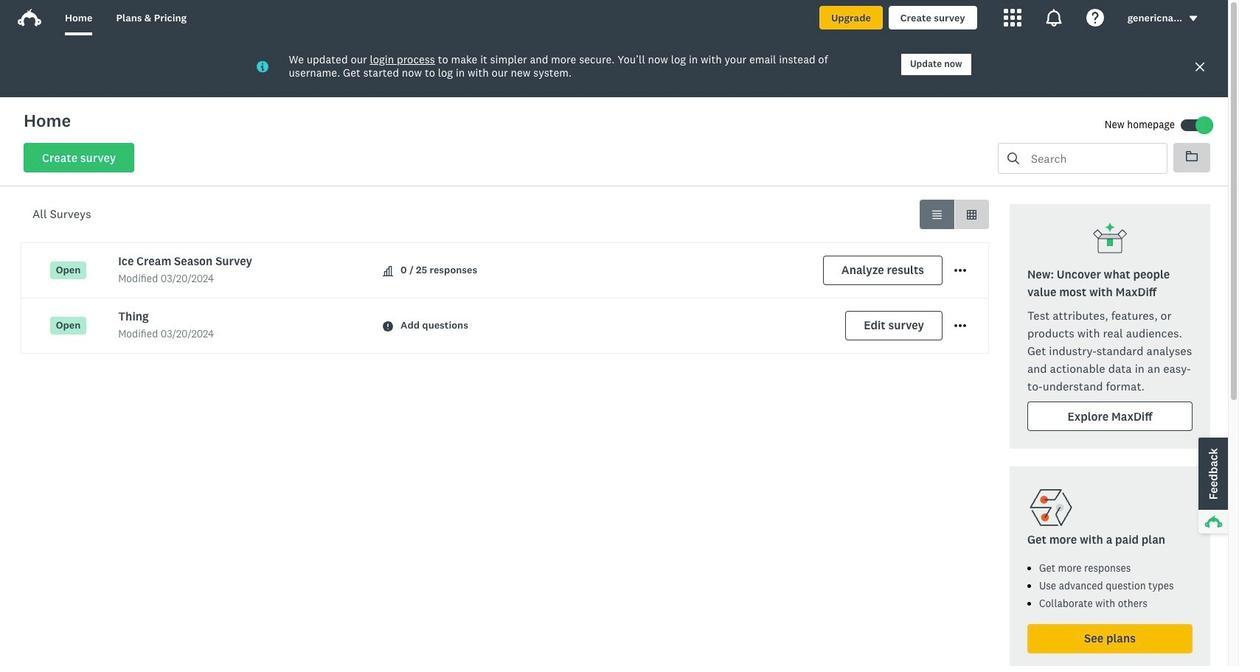 Task type: vqa. For each thing, say whether or not it's contained in the screenshot.
"ClickUp" IMAGE
no



Task type: describe. For each thing, give the bounding box(es) containing it.
2 brand logo image from the top
[[18, 9, 41, 27]]

1 open menu image from the top
[[954, 320, 966, 332]]

response count image
[[383, 266, 393, 276]]

notification center icon image
[[1045, 9, 1063, 27]]

1 folders image from the top
[[1186, 150, 1198, 162]]

response count image
[[383, 266, 393, 276]]

help icon image
[[1086, 9, 1104, 27]]

max diff icon image
[[1092, 222, 1128, 257]]



Task type: locate. For each thing, give the bounding box(es) containing it.
1 brand logo image from the top
[[18, 6, 41, 30]]

2 folders image from the top
[[1186, 151, 1198, 162]]

brand logo image
[[18, 6, 41, 30], [18, 9, 41, 27]]

1 open menu image from the top
[[954, 265, 966, 277]]

2 open menu image from the top
[[954, 269, 966, 272]]

2 open menu image from the top
[[954, 325, 966, 328]]

group
[[920, 200, 989, 229]]

x image
[[1194, 61, 1206, 72]]

open menu image
[[954, 320, 966, 332], [954, 325, 966, 328]]

open menu image
[[954, 265, 966, 277], [954, 269, 966, 272]]

warning image
[[383, 321, 393, 332]]

dropdown arrow icon image
[[1188, 13, 1199, 24], [1189, 16, 1197, 21]]

folders image
[[1186, 150, 1198, 162], [1186, 151, 1198, 162]]

search image
[[1008, 153, 1019, 164]]

products icon image
[[1004, 9, 1021, 27], [1004, 9, 1021, 27]]

response based pricing icon image
[[1027, 485, 1075, 532]]

Search text field
[[1019, 144, 1167, 173]]

search image
[[1008, 153, 1019, 164]]



